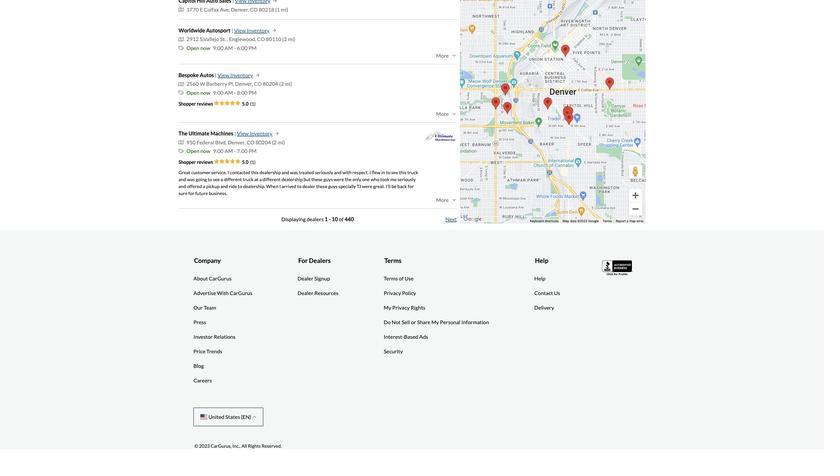 Task type: locate. For each thing, give the bounding box(es) containing it.
1 vertical spatial tags image
[[179, 149, 184, 154]]

9:00 for 9:00 am - 7:00 pm
[[213, 148, 224, 154]]

- for 6:00
[[234, 45, 236, 51]]

rights up or
[[411, 304, 426, 311]]

am down pl,
[[225, 89, 233, 96]]

- left 7:00
[[234, 148, 236, 154]]

of right 10
[[339, 216, 344, 222]]

denver, up 7:00
[[228, 139, 246, 145]]

1 vertical spatial dealer
[[298, 290, 313, 296]]

mi) for 1770 e colfax ave, denver, co 80218         (1 mi)
[[281, 6, 288, 12]]

open down the 2912
[[187, 45, 199, 51]]

1 angle down image from the top
[[452, 53, 457, 58]]

and down the great
[[179, 177, 186, 182]]

these right the but
[[312, 177, 323, 182]]

different
[[224, 177, 242, 182], [263, 177, 281, 182]]

guys left the
[[324, 177, 333, 182]]

privacy down 'privacy policy' link
[[392, 304, 410, 311]]

1 open from the top
[[187, 45, 199, 51]]

denver, for pl,
[[235, 81, 253, 87]]

seriously right treated
[[315, 170, 333, 175]]

rickenbaugh cadillac image
[[563, 109, 572, 121]]

denver,
[[231, 6, 249, 12], [235, 81, 253, 87], [228, 139, 246, 145]]

my privacy rights
[[384, 304, 426, 311]]

3 map image from the top
[[179, 140, 184, 145]]

0 vertical spatial view inventory
[[234, 27, 270, 33]]

(en)
[[241, 414, 251, 420]]

open down the 2560
[[187, 89, 199, 96]]

tred image
[[565, 113, 574, 125]]

dealership.
[[243, 184, 265, 189]]

about
[[194, 275, 208, 282]]

0 horizontal spatial were
[[334, 177, 344, 182]]

of
[[339, 216, 344, 222], [399, 275, 404, 282]]

more for 3rd more button from the bottom of the page
[[436, 52, 449, 59]]

5.0 (1) down 8:00
[[242, 101, 256, 107]]

view for bespoke autos |
[[218, 72, 229, 78]]

2 am from the top
[[225, 89, 233, 96]]

arrow right image
[[273, 0, 277, 3], [272, 29, 276, 33], [256, 73, 260, 77], [275, 132, 279, 136]]

us
[[554, 290, 560, 296]]

denver, right ave,
[[231, 6, 249, 12]]

pm right 7:00
[[249, 148, 257, 154]]

interest-
[[384, 334, 404, 340]]

3 9:00 from the top
[[213, 148, 224, 154]]

to right in
[[386, 170, 391, 175]]

1 vertical spatial reviews
[[197, 160, 213, 165]]

0 vertical spatial rights
[[411, 304, 426, 311]]

1 vertical spatial terms
[[384, 257, 402, 265]]

2 vertical spatial 9:00
[[213, 148, 224, 154]]

business.
[[209, 191, 227, 196]]

1 vertical spatial these
[[316, 184, 327, 189]]

reviews
[[197, 101, 213, 107], [197, 160, 213, 165]]

1 vertical spatial for
[[188, 191, 194, 196]]

guys left specially
[[328, 184, 338, 189]]

0 vertical spatial map image
[[179, 7, 184, 12]]

great customer service. i contacted this dealership and was treated seriously and with respect. i flew in to see this truck and was going to see a different truck at a different dealership but these guys were the only one who took me seriously and offered a pickup and ride to dealership. when i arrived to dealer these guys specially tj were great. i'll be back for sure for future business.
[[179, 170, 418, 196]]

1 vertical spatial view inventory
[[218, 72, 253, 78]]

2 vertical spatial denver,
[[228, 139, 246, 145]]

1 horizontal spatial were
[[362, 184, 372, 189]]

arrived
[[282, 184, 296, 189]]

(2 for 80204
[[279, 81, 284, 87]]

open
[[187, 45, 199, 51], [187, 89, 199, 96], [187, 148, 199, 154]]

map image for 950 federal blvd, denver, co 80204         (2 mi)
[[179, 140, 184, 145]]

1770 e colfax ave, denver, co 80218         (1 mi)
[[187, 6, 288, 12]]

0 horizontal spatial see
[[213, 177, 220, 182]]

2 angle down image from the top
[[452, 111, 457, 117]]

cargurus right with
[[230, 290, 252, 296]]

englewood,
[[229, 36, 256, 42]]

open now 9:00 am - 6:00 pm
[[187, 45, 257, 51]]

next link
[[446, 216, 457, 222]]

2 shopper reviews from the top
[[179, 160, 214, 165]]

security link
[[384, 348, 403, 356]]

now down w
[[200, 89, 210, 96]]

about cargurus link
[[194, 275, 232, 283]]

all
[[242, 443, 247, 449]]

2 vertical spatial (2
[[272, 139, 277, 145]]

3 more from the top
[[436, 197, 449, 203]]

policy
[[402, 290, 416, 296]]

2 dealer from the top
[[298, 290, 313, 296]]

2 map image from the top
[[179, 37, 184, 42]]

these right the dealer
[[316, 184, 327, 189]]

dealer for dealer signup
[[298, 275, 313, 282]]

(2 for 80110
[[282, 36, 287, 42]]

privacy policy link
[[384, 289, 416, 297]]

denver, for ave,
[[231, 6, 249, 12]]

0 vertical spatial were
[[334, 177, 344, 182]]

terms for terms link
[[603, 219, 612, 223]]

team
[[204, 304, 216, 311]]

1 vertical spatial 80204
[[256, 139, 271, 145]]

950 federal blvd, denver, co 80204         (2 mi)
[[187, 139, 285, 145]]

2 more from the top
[[436, 111, 449, 117]]

cargurus up with
[[209, 275, 232, 282]]

2 tags image from the top
[[179, 149, 184, 154]]

9:00 down the barberry
[[213, 89, 224, 96]]

google
[[588, 219, 599, 223]]

2 horizontal spatial |
[[234, 130, 236, 137]]

1 vertical spatial of
[[399, 275, 404, 282]]

1 horizontal spatial see
[[391, 170, 398, 175]]

0 vertical spatial was
[[290, 170, 298, 175]]

view for worldwide autosport |
[[234, 27, 246, 33]]

dealer down dealer signup "link"
[[298, 290, 313, 296]]

9:00 for 9:00 am - 6:00 pm
[[213, 45, 224, 51]]

co left '80110'
[[257, 36, 265, 42]]

this up back
[[399, 170, 407, 175]]

open down 950
[[187, 148, 199, 154]]

co
[[250, 6, 258, 12], [257, 36, 265, 42], [254, 81, 262, 87], [247, 139, 255, 145]]

0 vertical spatial truck
[[408, 170, 418, 175]]

blvd,
[[215, 139, 227, 145]]

3 now from the top
[[200, 148, 210, 154]]

reviews up the customer
[[197, 160, 213, 165]]

0 vertical spatial see
[[391, 170, 398, 175]]

1 vertical spatial more
[[436, 111, 449, 117]]

terms left 'report'
[[603, 219, 612, 223]]

6:00
[[237, 45, 248, 51]]

1 vertical spatial dealership
[[282, 177, 303, 182]]

privacy down terms of use link
[[384, 290, 401, 296]]

0 vertical spatial more button
[[436, 52, 457, 59]]

0 vertical spatial |
[[232, 27, 233, 33]]

of left use
[[399, 275, 404, 282]]

map image
[[179, 7, 184, 12], [179, 37, 184, 42], [179, 140, 184, 145]]

5.0 up contacted
[[242, 160, 249, 165]]

help up help link
[[535, 257, 549, 265]]

pl,
[[228, 81, 234, 87]]

i right when
[[279, 184, 281, 189]]

co right pl,
[[254, 81, 262, 87]]

offered
[[187, 184, 202, 189]]

1 vertical spatial |
[[215, 72, 217, 78]]

more for 1st more button from the bottom of the page
[[436, 197, 449, 203]]

more
[[436, 52, 449, 59], [436, 111, 449, 117], [436, 197, 449, 203]]

am down ","
[[225, 45, 233, 51]]

this
[[251, 170, 259, 175], [399, 170, 407, 175]]

truck
[[408, 170, 418, 175], [243, 177, 254, 182]]

was up offered
[[187, 177, 195, 182]]

rights
[[411, 304, 426, 311], [248, 443, 261, 449]]

bespoke autos image
[[503, 102, 512, 114]]

3 more button from the top
[[436, 197, 457, 203]]

0 vertical spatial denver,
[[231, 6, 249, 12]]

|
[[232, 27, 233, 33], [215, 72, 217, 78], [234, 130, 236, 137]]

co for 80218
[[250, 6, 258, 12]]

map image left 1770
[[179, 7, 184, 12]]

5.0 down 8:00
[[242, 101, 249, 107]]

2 vertical spatial am
[[225, 148, 233, 154]]

0 vertical spatial view
[[234, 27, 246, 33]]

tags image
[[179, 45, 184, 51], [179, 149, 184, 154]]

cargurus inside about cargurus link
[[209, 275, 232, 282]]

map image left the 2912
[[179, 37, 184, 42]]

1 horizontal spatial was
[[290, 170, 298, 175]]

1 vertical spatial 5.0 (1)
[[242, 160, 256, 165]]

one
[[362, 177, 370, 182]]

view inventory link up englewood,
[[234, 26, 276, 35]]

0 vertical spatial (1)
[[250, 101, 256, 107]]

view inventory for denver,
[[218, 72, 253, 78]]

were down one
[[362, 184, 372, 189]]

this up at
[[251, 170, 259, 175]]

0 vertical spatial 5.0
[[242, 101, 249, 107]]

advertise
[[194, 290, 216, 296]]

dealer
[[298, 275, 313, 282], [298, 290, 313, 296]]

pm for 9:00 am - 8:00 pm
[[249, 89, 257, 96]]

0 vertical spatial angle down image
[[452, 53, 457, 58]]

2 now from the top
[[200, 89, 210, 96]]

2 vertical spatial more button
[[436, 197, 457, 203]]

federal
[[197, 139, 214, 145]]

terms up terms of use
[[384, 257, 402, 265]]

great
[[179, 170, 190, 175]]

1 vertical spatial 9:00
[[213, 89, 224, 96]]

view up the barberry
[[218, 72, 229, 78]]

shopper reviews down tags image
[[179, 101, 214, 107]]

help up contact
[[535, 275, 546, 282]]

1 more from the top
[[436, 52, 449, 59]]

shopper up the great
[[179, 160, 196, 165]]

2023
[[199, 443, 210, 449]]

tags image down worldwide
[[179, 45, 184, 51]]

inventory up the 2560 w barberry pl, denver, co 80204         (2 mi)
[[230, 72, 253, 78]]

view inventory link for denver,
[[218, 71, 260, 80]]

for right back
[[408, 184, 414, 189]]

based
[[404, 334, 418, 340]]

view inventory link for co
[[237, 129, 279, 138]]

2 vertical spatial inventory
[[250, 130, 273, 137]]

0 horizontal spatial rights
[[248, 443, 261, 449]]

view up "2912 s.vallejo st. , englewood, co 80110         (2 mi)"
[[234, 27, 246, 33]]

- right 1
[[329, 216, 331, 222]]

resources
[[314, 290, 339, 296]]

dealer left signup
[[298, 275, 313, 282]]

1 am from the top
[[225, 45, 233, 51]]

colfax
[[204, 6, 219, 12]]

view inventory up the 950 federal blvd, denver, co 80204         (2 mi)
[[237, 130, 273, 137]]

1 horizontal spatial of
[[399, 275, 404, 282]]

1 vertical spatial 5.0
[[242, 160, 249, 165]]

- for 7:00
[[234, 148, 236, 154]]

8:00
[[237, 89, 248, 96]]

careers
[[194, 377, 212, 384]]

0 vertical spatial open
[[187, 45, 199, 51]]

view inventory for co
[[237, 130, 273, 137]]

2 different from the left
[[263, 177, 281, 182]]

| up the barberry
[[215, 72, 217, 78]]

1 horizontal spatial different
[[263, 177, 281, 182]]

reviews down 'open now 9:00 am - 8:00 pm'
[[197, 101, 213, 107]]

2 vertical spatial view inventory link
[[237, 129, 279, 138]]

2 vertical spatial pm
[[249, 148, 257, 154]]

co left the 80218
[[250, 6, 258, 12]]

dealership up when
[[260, 170, 281, 175]]

0 vertical spatial shopper
[[179, 101, 196, 107]]

view inventory up englewood,
[[234, 27, 270, 33]]

2 5.0 (1) from the top
[[242, 160, 256, 165]]

2 pm from the top
[[249, 89, 257, 96]]

i
[[228, 170, 229, 175], [370, 170, 371, 175], [279, 184, 281, 189]]

9:00
[[213, 45, 224, 51], [213, 89, 224, 96], [213, 148, 224, 154]]

1 9:00 from the top
[[213, 45, 224, 51]]

0 vertical spatial shopper reviews
[[179, 101, 214, 107]]

see up me
[[391, 170, 398, 175]]

1 now from the top
[[200, 45, 210, 51]]

3 am from the top
[[225, 148, 233, 154]]

now down federal
[[200, 148, 210, 154]]

1 vertical spatial (2
[[279, 81, 284, 87]]

1 vertical spatial view inventory link
[[218, 71, 260, 80]]

0 vertical spatial cargurus
[[209, 275, 232, 282]]

respect.
[[352, 170, 369, 175]]

1 vertical spatial view
[[218, 72, 229, 78]]

shopper down tags image
[[179, 101, 196, 107]]

0 vertical spatial help
[[535, 257, 549, 265]]

inventory up the 950 federal blvd, denver, co 80204         (2 mi)
[[250, 130, 273, 137]]

0 vertical spatial pm
[[249, 45, 257, 51]]

| for worldwide autosport |
[[232, 27, 233, 33]]

and left with
[[334, 170, 342, 175]]

machines
[[211, 130, 233, 137]]

2 vertical spatial view inventory
[[237, 130, 273, 137]]

inventory for englewood,
[[247, 27, 270, 33]]

inventory for co
[[250, 130, 273, 137]]

1 vertical spatial am
[[225, 89, 233, 96]]

0 vertical spatial (2
[[282, 36, 287, 42]]

1 5.0 from the top
[[242, 101, 249, 107]]

2 vertical spatial now
[[200, 148, 210, 154]]

tags image down the
[[179, 149, 184, 154]]

2 vertical spatial map image
[[179, 140, 184, 145]]

1 vertical spatial now
[[200, 89, 210, 96]]

these
[[312, 177, 323, 182], [316, 184, 327, 189]]

1 map image from the top
[[179, 7, 184, 12]]

1 shopper reviews from the top
[[179, 101, 214, 107]]

keyboard shortcuts
[[530, 219, 559, 223]]

| up the 950 federal blvd, denver, co 80204         (2 mi)
[[234, 130, 236, 137]]

angle down image for second more button from the bottom of the page
[[452, 111, 457, 117]]

1 horizontal spatial rights
[[411, 304, 426, 311]]

1 vertical spatial inventory
[[230, 72, 253, 78]]

trends
[[207, 348, 222, 355]]

0 horizontal spatial dealership
[[260, 170, 281, 175]]

arrow right image for (2
[[275, 132, 279, 136]]

tags image for open now 9:00 am - 6:00 pm
[[179, 45, 184, 51]]

1 vertical spatial my
[[432, 319, 439, 325]]

co for 80110
[[257, 36, 265, 42]]

0 vertical spatial dealer
[[298, 275, 313, 282]]

5.0 (1) down 7:00
[[242, 160, 256, 165]]

seriously up back
[[398, 177, 416, 182]]

now for w
[[200, 89, 210, 96]]

map image down the
[[179, 140, 184, 145]]

i left flew
[[370, 170, 371, 175]]

2 vertical spatial open
[[187, 148, 199, 154]]

to left the dealer
[[297, 184, 302, 189]]

2 9:00 from the top
[[213, 89, 224, 96]]

was
[[290, 170, 298, 175], [187, 177, 195, 182]]

9:00 down st.
[[213, 45, 224, 51]]

1 shopper from the top
[[179, 101, 196, 107]]

do not sell or share my personal information
[[384, 319, 489, 325]]

(1) up contacted
[[250, 160, 256, 165]]

2 vertical spatial view
[[237, 130, 249, 137]]

were left the
[[334, 177, 344, 182]]

shopper reviews up the customer
[[179, 160, 214, 165]]

1 different from the left
[[224, 177, 242, 182]]

denver, up 8:00
[[235, 81, 253, 87]]

view inventory link up the 2560 w barberry pl, denver, co 80204         (2 mi)
[[218, 71, 260, 80]]

1 vertical spatial privacy
[[392, 304, 410, 311]]

1 horizontal spatial dealership
[[282, 177, 303, 182]]

rights right all
[[248, 443, 261, 449]]

2 open from the top
[[187, 89, 199, 96]]

for down offered
[[188, 191, 194, 196]]

1 vertical spatial shopper reviews
[[179, 160, 214, 165]]

2 vertical spatial terms
[[384, 275, 398, 282]]

9:00 down the blvd,
[[213, 148, 224, 154]]

i right service. at the left top of page
[[228, 170, 229, 175]]

0 vertical spatial 5.0 (1)
[[242, 101, 256, 107]]

1 vertical spatial (1)
[[250, 160, 256, 165]]

0 vertical spatial am
[[225, 45, 233, 51]]

a left map
[[627, 219, 629, 223]]

were
[[334, 177, 344, 182], [362, 184, 372, 189]]

0 vertical spatial inventory
[[247, 27, 270, 33]]

view up the 950 federal blvd, denver, co 80204         (2 mi)
[[237, 130, 249, 137]]

0 vertical spatial now
[[200, 45, 210, 51]]

price
[[194, 348, 205, 355]]

share
[[417, 319, 431, 325]]

my up 'do'
[[384, 304, 391, 311]]

2 reviews from the top
[[197, 160, 213, 165]]

dealer resources link
[[298, 289, 339, 297]]

am for ,
[[225, 45, 233, 51]]

security
[[384, 348, 403, 355]]

cargurus inside the advertise with cargurus link
[[230, 290, 252, 296]]

me
[[391, 177, 397, 182]]

1 tags image from the top
[[179, 45, 184, 51]]

dealership up "arrived"
[[282, 177, 303, 182]]

was left treated
[[290, 170, 298, 175]]

am down the 950 federal blvd, denver, co 80204         (2 mi)
[[225, 148, 233, 154]]

0 horizontal spatial seriously
[[315, 170, 333, 175]]

1 dealer from the top
[[298, 275, 313, 282]]

1 vertical spatial map image
[[179, 37, 184, 42]]

pm for 9:00 am - 6:00 pm
[[249, 45, 257, 51]]

going
[[196, 177, 207, 182]]

- left 8:00
[[234, 89, 236, 96]]

3 pm from the top
[[249, 148, 257, 154]]

view inventory
[[234, 27, 270, 33], [218, 72, 253, 78], [237, 130, 273, 137]]

and
[[282, 170, 289, 175], [334, 170, 342, 175], [179, 177, 186, 182], [179, 184, 186, 189], [221, 184, 228, 189]]

price trends
[[194, 348, 222, 355]]

angle down image
[[452, 53, 457, 58], [452, 111, 457, 117]]

3 open from the top
[[187, 148, 199, 154]]

privacy
[[384, 290, 401, 296], [392, 304, 410, 311]]

view inventory link up 7:00
[[237, 129, 279, 138]]

0 horizontal spatial |
[[215, 72, 217, 78]]

1 vertical spatial shopper
[[179, 160, 196, 165]]

1 vertical spatial denver,
[[235, 81, 253, 87]]

inventory up '80110'
[[247, 27, 270, 33]]

- for 8:00
[[234, 89, 236, 96]]

1 pm from the top
[[249, 45, 257, 51]]

2912
[[187, 36, 199, 42]]

see
[[391, 170, 398, 175], [213, 177, 220, 182]]

terms
[[603, 219, 612, 223], [384, 257, 402, 265], [384, 275, 398, 282]]

0 vertical spatial view inventory link
[[234, 26, 276, 35]]

pickup
[[206, 184, 220, 189]]

0 vertical spatial tags image
[[179, 45, 184, 51]]

strictly auto sales image
[[544, 97, 552, 110]]

arrow right image for 80110
[[272, 29, 276, 33]]

at
[[255, 177, 259, 182]]

mi) for 2560 w barberry pl, denver, co 80204         (2 mi)
[[285, 81, 292, 87]]

- left the 6:00
[[234, 45, 236, 51]]

0 vertical spatial reviews
[[197, 101, 213, 107]]

1 (1) from the top
[[250, 101, 256, 107]]

privacy policy
[[384, 290, 416, 296]]

dealer inside "link"
[[298, 275, 313, 282]]

states
[[225, 414, 240, 420]]

am
[[225, 45, 233, 51], [225, 89, 233, 96], [225, 148, 233, 154]]

be
[[392, 184, 397, 189]]

use
[[405, 275, 414, 282]]

1 horizontal spatial this
[[399, 170, 407, 175]]

help link
[[535, 275, 546, 283]]



Task type: describe. For each thing, give the bounding box(es) containing it.
report
[[616, 219, 626, 223]]

am for denver,
[[225, 148, 233, 154]]

personal
[[440, 319, 461, 325]]

map
[[563, 219, 569, 223]]

inventory for denver,
[[230, 72, 253, 78]]

do
[[384, 319, 391, 325]]

report a map error
[[616, 219, 644, 223]]

| for bespoke autos |
[[215, 72, 217, 78]]

10
[[332, 216, 338, 222]]

the
[[345, 177, 352, 182]]

map image for 1770 e colfax ave, denver, co 80218         (1 mi)
[[179, 7, 184, 12]]

our team
[[194, 304, 216, 311]]

map region
[[460, 0, 646, 223]]

when
[[266, 184, 279, 189]]

keyboard
[[530, 219, 544, 223]]

a right at
[[260, 177, 262, 182]]

to up pickup
[[208, 177, 212, 182]]

investor relations
[[194, 334, 236, 340]]

terms for terms of use
[[384, 275, 398, 282]]

1 vertical spatial rights
[[248, 443, 261, 449]]

2 vertical spatial |
[[234, 130, 236, 137]]

inc.,
[[233, 443, 241, 449]]

terms of use
[[384, 275, 414, 282]]

2 (1) from the top
[[250, 160, 256, 165]]

advertise with cargurus
[[194, 290, 252, 296]]

open now 9:00 am - 7:00 pm
[[187, 148, 257, 154]]

1 vertical spatial see
[[213, 177, 220, 182]]

2912 s.vallejo st. , englewood, co 80110         (2 mi)
[[187, 36, 295, 42]]

click for the bbb business review of this auto listing service in cambridge ma image
[[602, 260, 634, 276]]

tj
[[357, 184, 361, 189]]

0 vertical spatial for
[[408, 184, 414, 189]]

united
[[209, 414, 224, 420]]

but
[[304, 177, 311, 182]]

worldwide autosport |
[[179, 27, 233, 33]]

rickenbaugh cadillac company image
[[563, 106, 572, 118]]

for
[[298, 257, 308, 265]]

and up the sure
[[179, 184, 186, 189]]

contacted
[[230, 170, 250, 175]]

tags image
[[179, 90, 184, 95]]

0 vertical spatial these
[[312, 177, 323, 182]]

angle down image
[[452, 197, 457, 203]]

2560 w barberry pl, denver, co 80204         (2 mi)
[[187, 81, 292, 87]]

the ultimate machines logo image
[[424, 129, 457, 144]]

united states (en)
[[208, 414, 252, 420]]

w
[[200, 81, 205, 87]]

0 horizontal spatial i
[[228, 170, 229, 175]]

angle down image for 3rd more button from the bottom of the page
[[452, 53, 457, 58]]

mi) for 2912 s.vallejo st. , englewood, co 80110         (2 mi)
[[288, 36, 295, 42]]

map image for 2912 s.vallejo st. , englewood, co 80110         (2 mi)
[[179, 37, 184, 42]]

co up 7:00
[[247, 139, 255, 145]]

0 horizontal spatial for
[[188, 191, 194, 196]]

shortcuts
[[545, 219, 559, 223]]

rickenbaugh volvo image
[[565, 107, 574, 119]]

ads
[[419, 334, 428, 340]]

specially
[[339, 184, 356, 189]]

keyboard shortcuts button
[[530, 219, 559, 223]]

open for open now 9:00 am - 7:00 pm
[[187, 148, 199, 154]]

relations
[[214, 334, 236, 340]]

displaying dealers 1 - 10 of 440
[[282, 216, 354, 222]]

pm for 9:00 am - 7:00 pm
[[249, 148, 257, 154]]

a up 'future'
[[203, 184, 205, 189]]

bespoke autos |
[[179, 72, 217, 78]]

to right 'ride'
[[238, 184, 242, 189]]

0 vertical spatial of
[[339, 216, 344, 222]]

dealer signup link
[[298, 275, 330, 283]]

2 shopper from the top
[[179, 160, 196, 165]]

soneff's master garage, inc. image
[[561, 45, 570, 57]]

1
[[325, 216, 328, 222]]

e
[[200, 6, 203, 12]]

contact us link
[[535, 289, 560, 297]]

0 vertical spatial dealership
[[260, 170, 281, 175]]

©2023
[[578, 219, 588, 223]]

our
[[194, 304, 203, 311]]

i'll
[[386, 184, 391, 189]]

the ultimate machines |
[[179, 130, 236, 137]]

terms link
[[603, 219, 612, 223]]

map data ©2023 google
[[563, 219, 599, 223]]

only
[[353, 177, 361, 182]]

7:00
[[237, 148, 248, 154]]

now for federal
[[200, 148, 210, 154]]

worldwide autosport image
[[501, 83, 510, 96]]

1 vertical spatial seriously
[[398, 177, 416, 182]]

press link
[[194, 318, 206, 326]]

1 reviews from the top
[[197, 101, 213, 107]]

0 vertical spatial 80204
[[263, 81, 278, 87]]

0 horizontal spatial my
[[384, 304, 391, 311]]

or
[[411, 319, 416, 325]]

my privacy rights link
[[384, 304, 426, 312]]

1 vertical spatial were
[[362, 184, 372, 189]]

advertise with cargurus link
[[194, 289, 252, 297]]

1 this from the left
[[251, 170, 259, 175]]

© 2023 cargurus, inc., all rights reserved.
[[195, 443, 282, 449]]

1 horizontal spatial i
[[279, 184, 281, 189]]

our team link
[[194, 304, 216, 312]]

2 this from the left
[[399, 170, 407, 175]]

contact us
[[535, 290, 560, 296]]

and left 'ride'
[[221, 184, 228, 189]]

0 horizontal spatial was
[[187, 177, 195, 182]]

not
[[392, 319, 401, 325]]

service.
[[211, 170, 227, 175]]

signup
[[314, 275, 330, 282]]

barberry
[[206, 81, 227, 87]]

map image
[[179, 81, 184, 87]]

9:00 for 9:00 am - 8:00 pm
[[213, 89, 224, 96]]

am for pl,
[[225, 89, 233, 96]]

1 vertical spatial help
[[535, 275, 546, 282]]

1 vertical spatial truck
[[243, 177, 254, 182]]

1 5.0 (1) from the top
[[242, 101, 256, 107]]

open for open now 9:00 am - 6:00 pm
[[187, 45, 199, 51]]

arrow right image for 80204
[[256, 73, 260, 77]]

more for second more button from the bottom of the page
[[436, 111, 449, 117]]

0 vertical spatial privacy
[[384, 290, 401, 296]]

0 vertical spatial seriously
[[315, 170, 333, 175]]

price trends link
[[194, 348, 222, 356]]

950
[[187, 139, 196, 145]]

0 vertical spatial guys
[[324, 177, 333, 182]]

now for s.vallejo
[[200, 45, 210, 51]]

a down service. at the left top of page
[[221, 177, 223, 182]]

delivery
[[535, 304, 554, 311]]

dealer resources
[[298, 290, 339, 296]]

data
[[570, 219, 577, 223]]

bespoke
[[179, 72, 199, 78]]

view inventory for englewood,
[[234, 27, 270, 33]]

united states (en) button
[[194, 408, 263, 426]]

view for the ultimate machines |
[[237, 130, 249, 137]]

sure
[[179, 191, 187, 196]]

open for open now 9:00 am - 8:00 pm
[[187, 89, 199, 96]]

capitol hill auto sales image
[[606, 77, 614, 90]]

information
[[462, 319, 489, 325]]

1 horizontal spatial truck
[[408, 170, 418, 175]]

the ultimate machines image
[[492, 97, 500, 110]]

and up "arrived"
[[282, 170, 289, 175]]

(1
[[275, 6, 280, 12]]

80218
[[259, 6, 274, 12]]

2 more button from the top
[[436, 111, 457, 117]]

,
[[227, 36, 228, 42]]

interest-based ads link
[[384, 333, 428, 341]]

dealer
[[302, 184, 315, 189]]

1 vertical spatial guys
[[328, 184, 338, 189]]

blog link
[[194, 362, 204, 370]]

view inventory link for englewood,
[[234, 26, 276, 35]]

autos
[[200, 72, 214, 78]]

co for 80204
[[254, 81, 262, 87]]

st.
[[220, 36, 226, 42]]

1 more button from the top
[[436, 52, 457, 59]]

tags image for open now 9:00 am - 7:00 pm
[[179, 149, 184, 154]]

2 horizontal spatial i
[[370, 170, 371, 175]]

us image
[[200, 414, 208, 420]]

2 5.0 from the top
[[242, 160, 249, 165]]

dealers
[[309, 257, 331, 265]]

google image
[[462, 215, 484, 223]]

in
[[382, 170, 385, 175]]

440
[[345, 216, 354, 222]]

dealer for dealer resources
[[298, 290, 313, 296]]



Task type: vqa. For each thing, say whether or not it's contained in the screenshot.
topmost Dealership
yes



